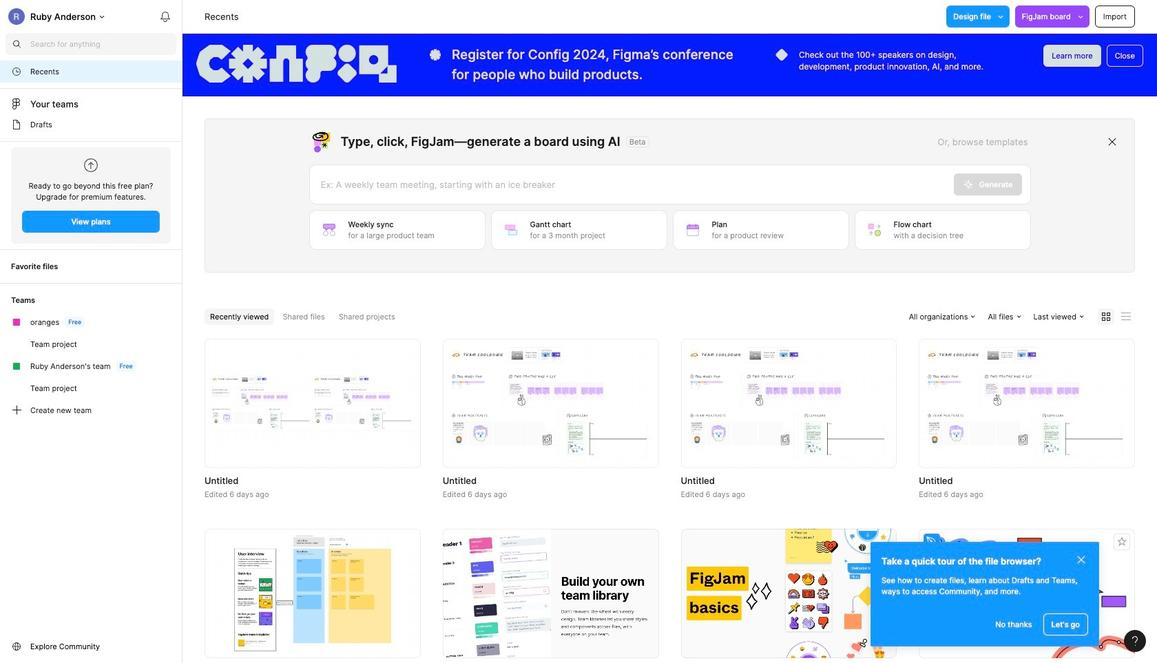 Task type: describe. For each thing, give the bounding box(es) containing it.
recent 16 image
[[11, 66, 22, 77]]

search 32 image
[[6, 33, 28, 55]]



Task type: locate. For each thing, give the bounding box(es) containing it.
community 16 image
[[11, 641, 22, 653]]

Ex: A weekly team meeting, starting with an ice breaker field
[[310, 165, 954, 204]]

bell 32 image
[[154, 6, 176, 28]]

page 16 image
[[11, 119, 22, 130]]

Search for anything text field
[[30, 39, 176, 50]]

file thumbnail image
[[450, 347, 652, 460], [688, 347, 890, 460], [926, 347, 1129, 460], [212, 376, 414, 431], [443, 529, 659, 659], [681, 529, 897, 659], [919, 529, 1136, 659], [234, 536, 391, 652]]



Task type: vqa. For each thing, say whether or not it's contained in the screenshot.
Ex: A weekly team meeting, starting with an ice breaker field
yes



